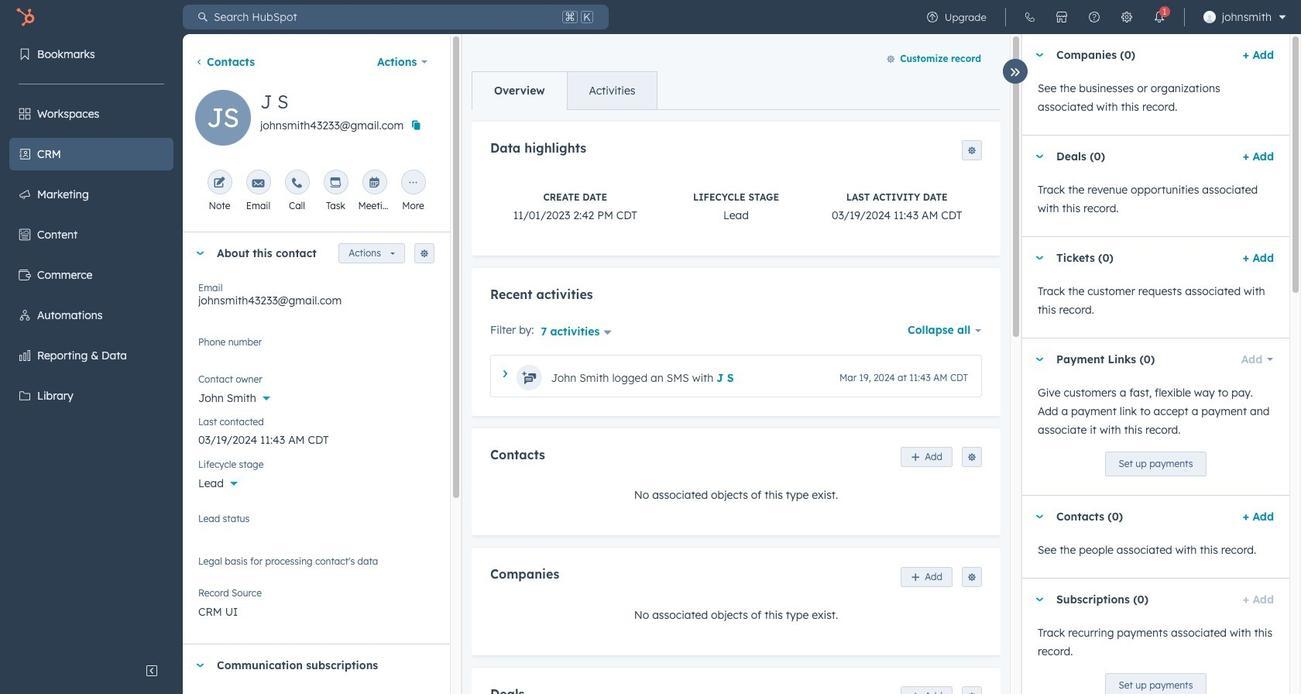Task type: vqa. For each thing, say whether or not it's contained in the screenshot.
leftmost 'menu'
yes



Task type: describe. For each thing, give the bounding box(es) containing it.
0 horizontal spatial menu
[[0, 34, 183, 655]]

-- text field
[[198, 425, 435, 450]]

create a task image
[[330, 177, 342, 190]]

marketplaces image
[[1056, 11, 1068, 23]]

create a note image
[[213, 177, 226, 190]]

more activities, menu pop up image
[[407, 177, 420, 190]]

john smith image
[[1204, 11, 1216, 23]]

schedule a meeting image
[[368, 177, 381, 190]]

bookmarks primary navigation item image
[[19, 48, 31, 60]]



Task type: locate. For each thing, give the bounding box(es) containing it.
help image
[[1088, 11, 1101, 23]]

Search HubSpot search field
[[208, 5, 559, 29]]

caret image
[[195, 251, 205, 255], [1035, 358, 1044, 361], [1035, 515, 1044, 519], [195, 664, 205, 668]]

notifications: 1 unseen image
[[1153, 11, 1166, 23]]

caret image
[[1035, 53, 1044, 57], [1035, 155, 1044, 158], [1035, 256, 1044, 260], [504, 371, 507, 378], [1035, 598, 1044, 602]]

menu
[[916, 0, 1292, 34], [0, 34, 183, 655]]

None text field
[[198, 334, 435, 365]]

navigation
[[472, 71, 658, 110]]

make a phone call image
[[291, 177, 303, 190]]

manage card settings image
[[420, 249, 429, 259]]

settings image
[[1121, 11, 1133, 23]]

1 horizontal spatial menu
[[916, 0, 1292, 34]]

create an email image
[[252, 177, 265, 190]]



